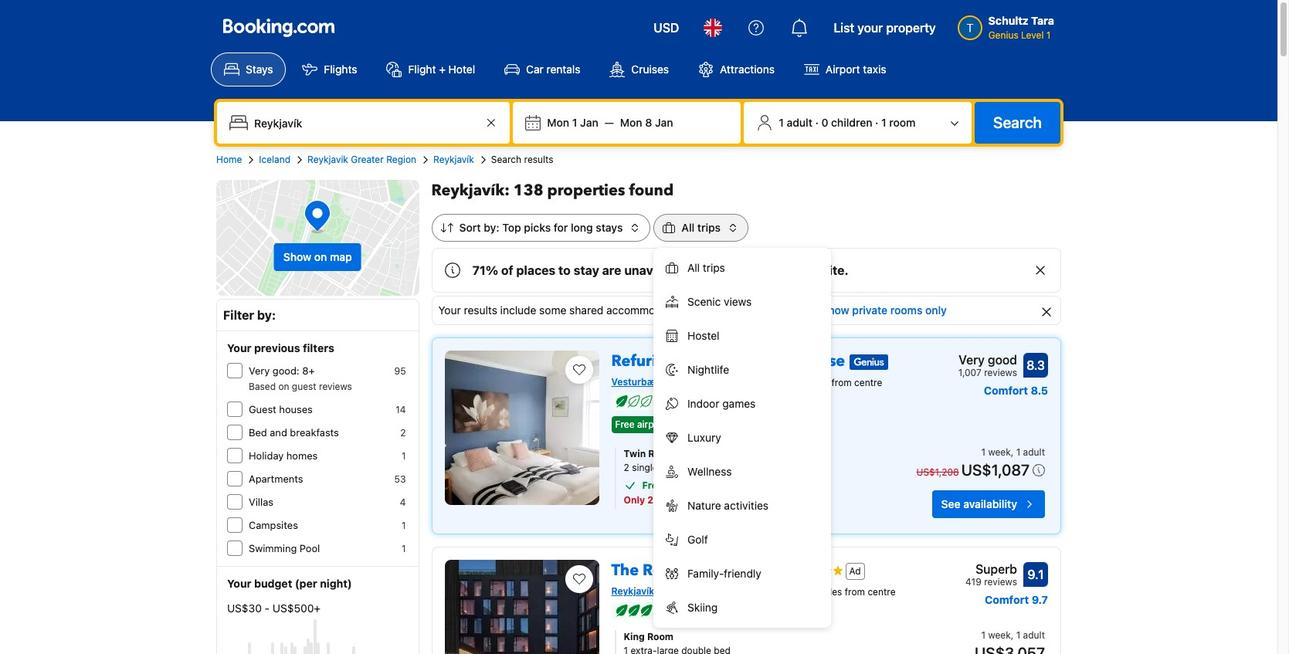 Task type: vqa. For each thing, say whether or not it's contained in the screenshot.
first CHECK- from the top
no



Task type: locate. For each thing, give the bounding box(es) containing it.
1 vertical spatial results
[[464, 304, 497, 317]]

filters
[[303, 341, 334, 355]]

trips inside all trips button
[[703, 261, 725, 274]]

1 horizontal spatial very
[[959, 353, 985, 367]]

attractions
[[720, 63, 775, 76]]

results left include
[[464, 304, 497, 317]]

0 vertical spatial trips
[[698, 221, 721, 234]]

1 vertical spatial 2
[[624, 462, 630, 474]]

search inside the search button
[[994, 114, 1042, 131]]

level for guesthouse
[[738, 395, 760, 407]]

1
[[1047, 29, 1051, 41], [572, 116, 577, 129], [779, 116, 784, 129], [882, 116, 887, 129], [763, 395, 767, 407], [982, 447, 986, 458], [1016, 447, 1021, 458], [402, 450, 406, 462], [402, 520, 406, 532], [402, 543, 406, 555], [982, 630, 986, 641], [1016, 630, 1021, 641]]

0.3 miles from centre for edition
[[803, 586, 896, 598]]

our left site
[[778, 495, 793, 506]]

1 horizontal spatial rooms
[[891, 304, 923, 317]]

only
[[926, 304, 947, 317]]

0 vertical spatial results
[[524, 154, 554, 165]]

reykjavík 101, reykjavík
[[612, 586, 721, 597]]

indoor games
[[688, 397, 756, 410]]

airport taxis
[[826, 63, 887, 76]]

0 vertical spatial all
[[682, 221, 695, 234]]

0 vertical spatial show
[[283, 250, 311, 263]]

rooms down free cancellation
[[656, 495, 685, 506]]

room up 2 single beds on the bottom of page
[[648, 448, 675, 460]]

0.3 for guesthouse
[[790, 377, 804, 389]]

family-
[[688, 567, 724, 580]]

wellness
[[688, 465, 732, 478]]

1 horizontal spatial free
[[642, 480, 663, 492]]

1 horizontal spatial by:
[[484, 221, 500, 234]]

, up us$1,087
[[1011, 447, 1014, 458]]

price
[[738, 495, 761, 506]]

room
[[890, 116, 916, 129]]

1 week , 1 adult up us$1,087
[[982, 447, 1045, 458]]

0 vertical spatial ,
[[1011, 447, 1014, 458]]

list
[[834, 21, 855, 35]]

airport
[[826, 63, 860, 76]]

sustainable
[[684, 395, 735, 407], [697, 605, 747, 617]]

results up 138
[[524, 154, 554, 165]]

dormitory
[[739, 304, 788, 317]]

scored 9.1 element
[[1024, 563, 1048, 587]]

some
[[539, 304, 567, 317]]

1 vertical spatial all
[[688, 261, 700, 274]]

2 down twin
[[624, 462, 630, 474]]

children
[[831, 116, 873, 129]]

53
[[394, 474, 406, 485]]

week up us$1,087
[[988, 447, 1011, 458]]

reviews up comfort 9.7
[[984, 576, 1018, 588]]

1 vertical spatial free
[[642, 480, 663, 492]]

1 vertical spatial show on map
[[718, 376, 779, 388]]

level inside schultz tara genius level 1
[[1021, 29, 1044, 41]]

reviews inside very good 1,007 reviews
[[984, 367, 1018, 379]]

1 , from the top
[[1011, 447, 1014, 458]]

0 vertical spatial adult
[[787, 116, 813, 129]]

views
[[724, 295, 752, 308]]

genius discounts available at this property. image
[[850, 354, 889, 370], [850, 354, 889, 370]]

2 down 14
[[400, 427, 406, 439]]

1 vertical spatial sustainable
[[697, 605, 747, 617]]

1 horizontal spatial ·
[[876, 116, 879, 129]]

8.3
[[1027, 358, 1045, 372]]

2 horizontal spatial show
[[822, 304, 850, 317]]

usd
[[654, 21, 679, 35]]

2 1 week , 1 adult from the top
[[982, 630, 1045, 641]]

airport taxis link
[[791, 53, 900, 87]]

0 horizontal spatial ·
[[816, 116, 819, 129]]

jan right 8 on the top right of the page
[[655, 116, 673, 129]]

booking.com image
[[223, 19, 335, 37]]

2 vertical spatial reviews
[[984, 576, 1018, 588]]

0 vertical spatial travel
[[656, 395, 682, 407]]

scored 8.3 element
[[1024, 353, 1048, 378]]

0 vertical spatial show on map
[[283, 250, 352, 263]]

very good 1,007 reviews
[[959, 353, 1018, 379]]

your for your results include some shared accommodations, such as dormitory beds. show private rooms only
[[438, 304, 461, 317]]

0.3 miles from centre down guesthouse
[[790, 377, 883, 389]]

2 · from the left
[[876, 116, 879, 129]]

1 horizontal spatial map
[[759, 376, 779, 388]]

bed
[[249, 426, 267, 439]]

1 vertical spatial search
[[491, 154, 522, 165]]

3+
[[775, 605, 787, 617]]

0 vertical spatial sustainable
[[684, 395, 735, 407]]

list your property link
[[825, 9, 945, 46]]

show on map button
[[274, 243, 361, 271]]

free left airport
[[615, 419, 635, 430]]

adult left 0
[[787, 116, 813, 129]]

your up scenic views
[[715, 263, 742, 277]]

ad
[[849, 565, 861, 577]]

very up based
[[249, 365, 270, 377]]

from down guesthouse
[[832, 377, 852, 389]]

1 vertical spatial comfort
[[985, 593, 1029, 607]]

search
[[994, 114, 1042, 131], [491, 154, 522, 165]]

holiday homes
[[249, 450, 318, 462]]

free for free airport taxi
[[615, 419, 635, 430]]

0
[[822, 116, 829, 129]]

0 vertical spatial room
[[648, 448, 675, 460]]

, down comfort 9.7
[[1011, 630, 1014, 641]]

show on map
[[283, 250, 352, 263], [718, 376, 779, 388]]

for left the long
[[554, 221, 568, 234]]

2 horizontal spatial 2
[[648, 495, 654, 506]]

previous
[[254, 341, 300, 355]]

2 for 2
[[400, 427, 406, 439]]

0 vertical spatial your
[[438, 304, 461, 317]]

sustainable down nightlife
[[684, 395, 735, 407]]

travel
[[656, 395, 682, 407], [668, 605, 694, 617]]

1 horizontal spatial your
[[858, 21, 883, 35]]

8.5
[[1031, 384, 1048, 397]]

0 horizontal spatial mon
[[547, 116, 570, 129]]

level left 3+
[[750, 605, 773, 617]]

0 horizontal spatial show on map
[[283, 250, 352, 263]]

sort
[[459, 221, 481, 234]]

night)
[[320, 577, 352, 590]]

reykjavik inside 'link'
[[680, 351, 753, 372]]

1 jan from the left
[[580, 116, 599, 129]]

· right children
[[876, 116, 879, 129]]

sustainable down reykjavík 101, reykjavík link
[[697, 605, 747, 617]]

1 vertical spatial 1 week , 1 adult
[[982, 630, 1045, 641]]

include
[[500, 304, 537, 317]]

for up scenic
[[695, 263, 712, 277]]

left
[[688, 495, 704, 506]]

search results
[[491, 154, 554, 165]]

0.3 miles from centre for guesthouse
[[790, 377, 883, 389]]

1 vertical spatial level
[[738, 395, 760, 407]]

and
[[270, 426, 287, 439]]

all trips up scenic
[[688, 261, 725, 274]]

0 vertical spatial your
[[858, 21, 883, 35]]

room
[[648, 448, 675, 460], [647, 631, 674, 643]]

see availability
[[942, 498, 1018, 511]]

8
[[645, 116, 652, 129]]

week down comfort 9.7
[[988, 630, 1011, 641]]

0 horizontal spatial show
[[283, 250, 311, 263]]

1 vertical spatial all trips
[[688, 261, 725, 274]]

for
[[554, 221, 568, 234], [695, 263, 712, 277]]

0 horizontal spatial our
[[778, 495, 793, 506]]

villas
[[249, 496, 274, 508]]

2 right only
[[648, 495, 654, 506]]

all up 71% of places to stay are unavailable for your dates on our site.
[[682, 221, 695, 234]]

· left 0
[[816, 116, 819, 129]]

top
[[502, 221, 521, 234]]

0 vertical spatial reykjavik
[[308, 154, 348, 165]]

1 vertical spatial show
[[822, 304, 850, 317]]

trips down search results updated. reykjavík: 138 properties found. element
[[698, 221, 721, 234]]

by: right filter
[[257, 308, 276, 322]]

2 vertical spatial your
[[227, 577, 252, 590]]

level down nightlife button
[[738, 395, 760, 407]]

travel down 101,
[[668, 605, 694, 617]]

rooms left only
[[891, 304, 923, 317]]

our
[[800, 263, 820, 277], [778, 495, 793, 506]]

very inside very good 1,007 reviews
[[959, 353, 985, 367]]

0 vertical spatial miles
[[806, 377, 829, 389]]

our left site.
[[800, 263, 820, 277]]

1 vertical spatial room
[[647, 631, 674, 643]]

0 vertical spatial reviews
[[984, 367, 1018, 379]]

1 vertical spatial reykjavik
[[680, 351, 753, 372]]

1 vertical spatial your
[[227, 341, 252, 355]]

trips
[[698, 221, 721, 234], [703, 261, 725, 274]]

all inside all trips button
[[688, 261, 700, 274]]

0 vertical spatial 1 week , 1 adult
[[982, 447, 1045, 458]]

schultz
[[989, 14, 1029, 27]]

2 vertical spatial 2
[[648, 495, 654, 506]]

show on map inside button
[[283, 250, 352, 263]]

results
[[524, 154, 554, 165], [464, 304, 497, 317]]

comfort for refurinn reykjavik guesthouse
[[984, 384, 1028, 397]]

9.1
[[1028, 568, 1044, 582]]

0 vertical spatial by:
[[484, 221, 500, 234]]

all
[[682, 221, 695, 234], [688, 261, 700, 274]]

centre for the reykjavik edition
[[868, 586, 896, 598]]

1 vertical spatial miles
[[820, 586, 842, 598]]

0 horizontal spatial for
[[554, 221, 568, 234]]

0 horizontal spatial jan
[[580, 116, 599, 129]]

us$30 - us$500+
[[227, 602, 321, 615]]

week
[[988, 447, 1011, 458], [988, 630, 1011, 641]]

1 vertical spatial for
[[695, 263, 712, 277]]

2 vertical spatial level
[[750, 605, 773, 617]]

reykjavik down 'hostel'
[[680, 351, 753, 372]]

us$30
[[227, 602, 262, 615]]

map inside show on map button
[[330, 250, 352, 263]]

flight + hotel link
[[374, 53, 488, 87]]

2 vertical spatial reykjavik
[[643, 560, 716, 581]]

such
[[698, 304, 722, 317]]

1 adult · 0 children · 1 room
[[779, 116, 916, 129]]

all inside all trips dropdown button
[[682, 221, 695, 234]]

1 vertical spatial 0.3 miles from centre
[[803, 586, 896, 598]]

reviews up 'comfort 8.5'
[[984, 367, 1018, 379]]

on inside show on map button
[[314, 250, 327, 263]]

your account menu schultz tara genius level 1 element
[[958, 7, 1061, 42]]

0 horizontal spatial 2
[[400, 427, 406, 439]]

centre for refurinn reykjavik guesthouse
[[855, 377, 883, 389]]

1 horizontal spatial 2
[[624, 462, 630, 474]]

adult up us$1,087
[[1023, 447, 1045, 458]]

reykjavík:
[[432, 180, 510, 201]]

room right king
[[647, 631, 674, 643]]

0 vertical spatial rooms
[[891, 304, 923, 317]]

1 vertical spatial trips
[[703, 261, 725, 274]]

0 vertical spatial centre
[[855, 377, 883, 389]]

by: left top
[[484, 221, 500, 234]]

games
[[723, 397, 756, 410]]

1 horizontal spatial show on map
[[718, 376, 779, 388]]

your
[[438, 304, 461, 317], [227, 341, 252, 355], [227, 577, 252, 590]]

trips up scenic views
[[703, 261, 725, 274]]

1 horizontal spatial our
[[800, 263, 820, 277]]

superb 419 reviews
[[966, 563, 1018, 588]]

0 horizontal spatial very
[[249, 365, 270, 377]]

mon 1 jan button
[[541, 109, 605, 137]]

0 vertical spatial search
[[994, 114, 1042, 131]]

hostel
[[688, 329, 720, 342]]

of
[[501, 263, 514, 277]]

nature
[[688, 499, 721, 512]]

adult inside dropdown button
[[787, 116, 813, 129]]

us$1,208
[[917, 467, 959, 478]]

0 vertical spatial for
[[554, 221, 568, 234]]

0 horizontal spatial map
[[330, 250, 352, 263]]

0 horizontal spatial by:
[[257, 308, 276, 322]]

comfort down superb 419 reviews
[[985, 593, 1029, 607]]

stays
[[596, 221, 623, 234]]

1 horizontal spatial jan
[[655, 116, 673, 129]]

0 vertical spatial map
[[330, 250, 352, 263]]

mon left —
[[547, 116, 570, 129]]

us$1,087
[[962, 461, 1030, 479]]

adult down 9.7
[[1023, 630, 1045, 641]]

0 vertical spatial week
[[988, 447, 1011, 458]]

all trips button
[[654, 251, 831, 285]]

0 horizontal spatial search
[[491, 154, 522, 165]]

mon left 8 on the top right of the page
[[620, 116, 643, 129]]

attractions link
[[685, 53, 788, 87]]

1 vertical spatial adult
[[1023, 447, 1045, 458]]

king room link
[[624, 630, 885, 644]]

all up scenic
[[688, 261, 700, 274]]

room for king room
[[647, 631, 674, 643]]

0 vertical spatial 0.3
[[790, 377, 804, 389]]

0 vertical spatial free
[[615, 419, 635, 430]]

1 week , 1 adult down comfort 9.7
[[982, 630, 1045, 641]]

0 vertical spatial 0.3 miles from centre
[[790, 377, 883, 389]]

0 horizontal spatial rooms
[[656, 495, 685, 506]]

edition
[[720, 560, 785, 581]]

your up us$30
[[227, 577, 252, 590]]

0.3 miles from centre down ad
[[803, 586, 896, 598]]

2 , from the top
[[1011, 630, 1014, 641]]

1 mon from the left
[[547, 116, 570, 129]]

1 horizontal spatial results
[[524, 154, 554, 165]]

refurinn reykjavik guesthouse image
[[445, 351, 599, 505]]

from for refurinn reykjavik guesthouse
[[832, 377, 852, 389]]

101,
[[657, 586, 675, 597]]

1 horizontal spatial show
[[718, 376, 743, 388]]

reykjavik left the greater
[[308, 154, 348, 165]]

your down filter
[[227, 341, 252, 355]]

1 vertical spatial ,
[[1011, 630, 1014, 641]]

travel for the
[[668, 605, 694, 617]]

0 vertical spatial 2
[[400, 427, 406, 439]]

1 vertical spatial by:
[[257, 308, 276, 322]]

room for twin room
[[648, 448, 675, 460]]

1 vertical spatial map
[[759, 376, 779, 388]]

1 vertical spatial reviews
[[319, 381, 352, 392]]

beds.
[[791, 304, 819, 317]]

travel down vesturbær, reykjavík
[[656, 395, 682, 407]]

twin
[[624, 448, 646, 460]]

0 horizontal spatial free
[[615, 419, 635, 430]]

site.
[[823, 263, 849, 277]]

1 vertical spatial week
[[988, 630, 1011, 641]]

by: for filter
[[257, 308, 276, 322]]

1 vertical spatial from
[[845, 586, 865, 598]]

1 horizontal spatial search
[[994, 114, 1042, 131]]

from down ad
[[845, 586, 865, 598]]

room inside 'king room' link
[[647, 631, 674, 643]]

1 vertical spatial your
[[715, 263, 742, 277]]

comfort down good
[[984, 384, 1028, 397]]

0 vertical spatial level
[[1021, 29, 1044, 41]]

all trips up all trips button
[[682, 221, 721, 234]]

level down tara
[[1021, 29, 1044, 41]]

reviews for good
[[984, 367, 1018, 379]]

all trips inside all trips button
[[688, 261, 725, 274]]

show private rooms only link
[[822, 304, 947, 317]]

reykjavik up 101,
[[643, 560, 716, 581]]

airport
[[637, 419, 666, 430]]

1 vertical spatial travel
[[668, 605, 694, 617]]

all trips
[[682, 221, 721, 234], [688, 261, 725, 274]]

1 vertical spatial centre
[[868, 586, 896, 598]]

free down 2 single beds on the bottom of page
[[642, 480, 663, 492]]

flight + hotel
[[408, 63, 475, 76]]

reviews right guest on the left bottom of page
[[319, 381, 352, 392]]

your right list
[[858, 21, 883, 35]]

jan left —
[[580, 116, 599, 129]]

your left include
[[438, 304, 461, 317]]

your for your budget (per night)
[[227, 577, 252, 590]]

sustainable for guesthouse
[[684, 395, 735, 407]]

0 vertical spatial all trips
[[682, 221, 721, 234]]

very left good
[[959, 353, 985, 367]]

0 horizontal spatial results
[[464, 304, 497, 317]]

room inside twin room link
[[648, 448, 675, 460]]

reykjavík up indoor on the right bottom of the page
[[664, 376, 707, 388]]



Task type: describe. For each thing, give the bounding box(es) containing it.
king room
[[624, 631, 674, 643]]

shared
[[570, 304, 604, 317]]

your for your previous filters
[[227, 341, 252, 355]]

2 jan from the left
[[655, 116, 673, 129]]

reykjavík up the reykjavík:
[[433, 154, 474, 165]]

good:
[[273, 365, 300, 377]]

very for good:
[[249, 365, 270, 377]]

9.7
[[1032, 593, 1048, 607]]

flights
[[324, 63, 357, 76]]

reykjavík up skiing
[[678, 586, 721, 597]]

2 mon from the left
[[620, 116, 643, 129]]

taxi
[[669, 419, 685, 430]]

indoor
[[688, 397, 720, 410]]

accommodations,
[[607, 304, 695, 317]]

the reykjavik edition
[[612, 560, 785, 581]]

homes
[[287, 450, 318, 462]]

reykjavik greater region link
[[308, 153, 416, 167]]

vesturbær,
[[612, 376, 662, 388]]

long
[[571, 221, 593, 234]]

travel sustainable level 3+
[[668, 605, 787, 617]]

1 horizontal spatial for
[[695, 263, 712, 277]]

twin room
[[624, 448, 675, 460]]

twin room link
[[624, 447, 885, 461]]

95
[[394, 365, 406, 377]]

family-friendly
[[688, 567, 762, 580]]

stay
[[574, 263, 599, 277]]

comfort for the reykjavik edition
[[985, 593, 1029, 607]]

golf button
[[654, 523, 831, 557]]

+
[[439, 63, 446, 76]]

1 week from the top
[[988, 447, 1011, 458]]

0.3 for edition
[[803, 586, 817, 598]]

guest
[[292, 381, 316, 392]]

flight
[[408, 63, 436, 76]]

1 · from the left
[[816, 116, 819, 129]]

hotel
[[449, 63, 475, 76]]

greater
[[351, 154, 384, 165]]

2 vertical spatial adult
[[1023, 630, 1045, 641]]

guesthouse
[[757, 351, 845, 372]]

all trips button
[[654, 214, 749, 242]]

indoor games button
[[654, 387, 831, 421]]

—
[[605, 116, 614, 129]]

based
[[249, 381, 276, 392]]

flights link
[[289, 53, 370, 87]]

1 vertical spatial our
[[778, 495, 793, 506]]

comfort 8.5
[[984, 384, 1048, 397]]

nature activities
[[688, 499, 769, 512]]

family-friendly button
[[654, 557, 831, 591]]

419
[[966, 576, 982, 588]]

miles for edition
[[820, 586, 842, 598]]

trips inside all trips dropdown button
[[698, 221, 721, 234]]

filter
[[223, 308, 254, 322]]

swimming pool
[[249, 542, 320, 555]]

the reykjavik edition link
[[612, 554, 785, 581]]

miles for guesthouse
[[806, 377, 829, 389]]

guest
[[249, 403, 276, 416]]

2 week from the top
[[988, 630, 1011, 641]]

unavailable
[[624, 263, 692, 277]]

0 horizontal spatial your
[[715, 263, 742, 277]]

travel sustainable level 1
[[656, 395, 767, 407]]

sort by: top picks for long stays
[[459, 221, 623, 234]]

-
[[265, 602, 270, 615]]

swimming
[[249, 542, 297, 555]]

search results updated. reykjavík: 138 properties found. element
[[432, 180, 1062, 202]]

iceland
[[259, 154, 291, 165]]

comfort 9.7
[[985, 593, 1048, 607]]

results for your
[[464, 304, 497, 317]]

picks
[[524, 221, 551, 234]]

the reykjavik edition image
[[445, 560, 599, 654]]

scenic views button
[[654, 285, 831, 319]]

travel for refurinn
[[656, 395, 682, 407]]

region
[[386, 154, 416, 165]]

vesturbær, reykjavík
[[612, 376, 707, 388]]

superb element
[[966, 560, 1018, 579]]

very for good
[[959, 353, 985, 367]]

to
[[559, 263, 571, 277]]

from for the reykjavik edition
[[845, 586, 865, 598]]

0 vertical spatial our
[[800, 263, 820, 277]]

reykjavík down the
[[612, 586, 655, 597]]

see availability link
[[932, 491, 1045, 519]]

mon 8 jan button
[[614, 109, 680, 137]]

hostel button
[[654, 319, 831, 353]]

properties
[[547, 180, 625, 201]]

home
[[216, 154, 242, 165]]

show inside button
[[283, 250, 311, 263]]

reykjavik for refurinn reykjavik guesthouse
[[680, 351, 753, 372]]

results for search
[[524, 154, 554, 165]]

2 vertical spatial show
[[718, 376, 743, 388]]

site
[[796, 495, 813, 506]]

all trips inside all trips dropdown button
[[682, 221, 721, 234]]

1 vertical spatial rooms
[[656, 495, 685, 506]]

71% of places to stay are unavailable for your dates on our site.
[[472, 263, 849, 277]]

apartments
[[249, 473, 303, 485]]

breakfasts
[[290, 426, 339, 439]]

skiing button
[[654, 591, 831, 625]]

search for search
[[994, 114, 1042, 131]]

reviews for on
[[319, 381, 352, 392]]

free for free cancellation
[[642, 480, 663, 492]]

cancellation
[[665, 480, 722, 492]]

very good element
[[959, 351, 1018, 369]]

level for edition
[[750, 605, 773, 617]]

car rentals
[[526, 63, 581, 76]]

golf
[[688, 533, 708, 546]]

rentals
[[547, 63, 581, 76]]

nightlife
[[688, 363, 729, 376]]

reykjavík: 138 properties found
[[432, 180, 674, 201]]

(per
[[295, 577, 317, 590]]

free cancellation
[[642, 480, 722, 492]]

search for search results
[[491, 154, 522, 165]]

your previous filters
[[227, 341, 334, 355]]

nature activities button
[[654, 489, 831, 523]]

your results include some shared accommodations, such as dormitory beds. show private rooms only
[[438, 304, 947, 317]]

reykjavik for the reykjavik edition
[[643, 560, 716, 581]]

1 inside schultz tara genius level 1
[[1047, 29, 1051, 41]]

king
[[624, 631, 645, 643]]

good
[[988, 353, 1018, 367]]

sustainable for edition
[[697, 605, 747, 617]]

by: for sort
[[484, 221, 500, 234]]

see
[[942, 498, 961, 511]]

1 1 week , 1 adult from the top
[[982, 447, 1045, 458]]

Where are you going? field
[[248, 109, 482, 137]]

pool
[[300, 542, 320, 555]]

guest houses
[[249, 403, 313, 416]]

luxury
[[688, 431, 721, 444]]

2 for 2 single beds
[[624, 462, 630, 474]]

refurinn reykjavik guesthouse
[[612, 351, 845, 372]]

reviews inside superb 419 reviews
[[984, 576, 1018, 588]]

4
[[400, 497, 406, 508]]



